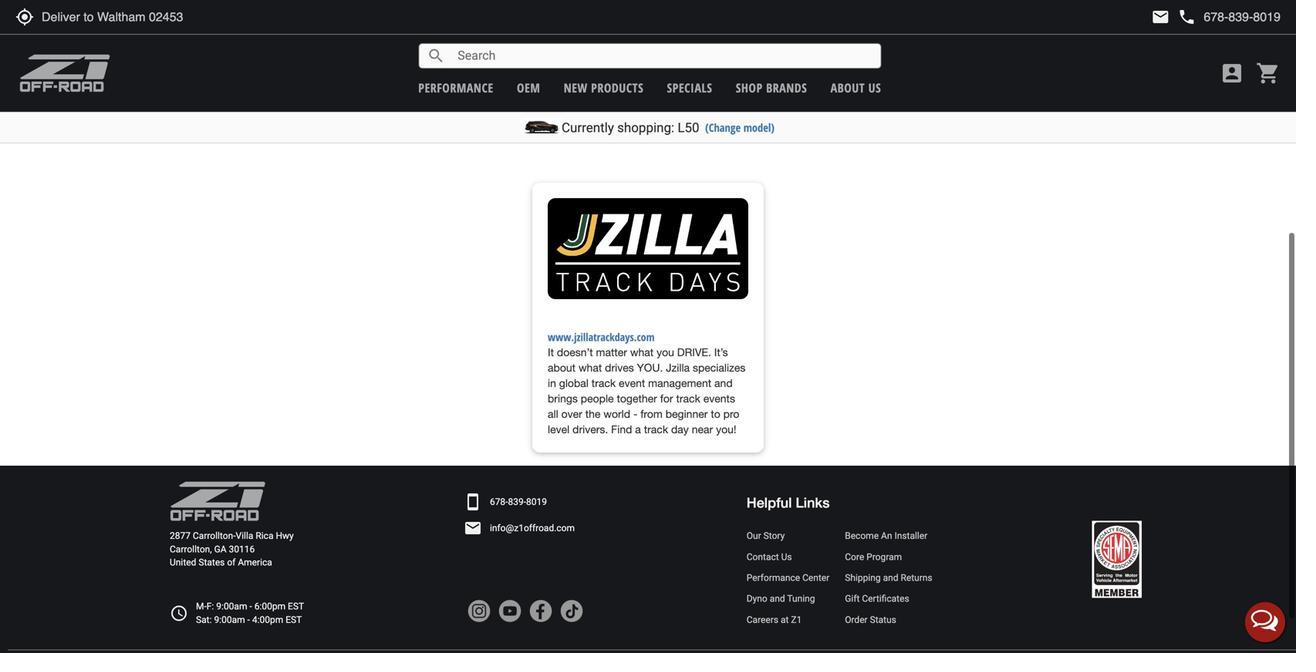 Task type: locate. For each thing, give the bounding box(es) containing it.
jzilla
[[666, 362, 690, 374]]

become an installer link
[[845, 530, 933, 543]]

careers at z1 link
[[747, 614, 830, 627]]

0 horizontal spatial and
[[715, 377, 733, 390]]

shopping_cart
[[1256, 61, 1281, 86]]

performance link
[[419, 79, 494, 96]]

0 vertical spatial what
[[630, 346, 654, 359]]

839-
[[508, 497, 526, 508]]

- down the together
[[634, 408, 638, 421]]

2 horizontal spatial and
[[883, 573, 899, 584]]

all
[[548, 408, 559, 421]]

and for dyno and tuning
[[770, 594, 785, 605]]

9:00am right sat:
[[214, 615, 245, 626]]

1 vertical spatial us
[[782, 552, 792, 563]]

it's
[[714, 346, 728, 359]]

phone
[[1178, 8, 1197, 26]]

core program link
[[845, 551, 933, 564]]

us down our story link
[[782, 552, 792, 563]]

0 vertical spatial -
[[634, 408, 638, 421]]

what
[[630, 346, 654, 359], [579, 362, 602, 374]]

currently
[[562, 120, 614, 135]]

0 vertical spatial track
[[592, 377, 616, 390]]

1 vertical spatial and
[[883, 573, 899, 584]]

2877 carrollton-villa rica hwy carrollton, ga 30116 united states of america
[[170, 531, 294, 568]]

est right 6:00pm in the left of the page
[[288, 602, 304, 613]]

0 horizontal spatial track
[[592, 377, 616, 390]]

shopping_cart link
[[1253, 61, 1281, 86]]

track down from
[[644, 423, 668, 436]]

- left the 4:00pm
[[247, 615, 250, 626]]

email
[[464, 519, 482, 538]]

from
[[641, 408, 663, 421]]

a
[[635, 423, 641, 436]]

about
[[548, 362, 576, 374]]

www.jzillatrackdays.com
[[548, 330, 655, 345]]

shipping
[[845, 573, 881, 584]]

drive.
[[677, 346, 711, 359]]

4:00pm
[[252, 615, 283, 626]]

track up beginner
[[676, 393, 701, 405]]

1 vertical spatial track
[[676, 393, 701, 405]]

0 vertical spatial us
[[869, 79, 882, 96]]

doesn't
[[557, 346, 593, 359]]

program
[[867, 552, 902, 563]]

shopping:
[[617, 120, 675, 135]]

management
[[648, 377, 712, 390]]

helpful links
[[747, 495, 830, 511]]

facebook link image
[[529, 600, 553, 623]]

and right the dyno
[[770, 594, 785, 605]]

0 vertical spatial and
[[715, 377, 733, 390]]

find
[[611, 423, 632, 436]]

1 horizontal spatial track
[[644, 423, 668, 436]]

united
[[170, 558, 196, 568]]

info@z1offroad.com
[[490, 523, 575, 534]]

est right the 4:00pm
[[286, 615, 302, 626]]

day
[[671, 423, 689, 436]]

tiktok link image
[[560, 600, 583, 623]]

1 horizontal spatial us
[[869, 79, 882, 96]]

youtube link image
[[499, 600, 522, 623]]

specials link
[[667, 79, 713, 96]]

m-
[[196, 602, 207, 613]]

1 vertical spatial 9:00am
[[214, 615, 245, 626]]

dyno and tuning
[[747, 594, 815, 605]]

new
[[564, 79, 588, 96]]

hwy
[[276, 531, 294, 542]]

what down the doesn't
[[579, 362, 602, 374]]

z1 motorsports logo image
[[19, 54, 111, 93]]

www.jzillatrackdays.com link
[[548, 330, 655, 345]]

gift
[[845, 594, 860, 605]]

1 vertical spatial -
[[250, 602, 252, 613]]

2 vertical spatial and
[[770, 594, 785, 605]]

together
[[617, 393, 657, 405]]

mail phone
[[1152, 8, 1197, 26]]

center
[[803, 573, 830, 584]]

-
[[634, 408, 638, 421], [250, 602, 252, 613], [247, 615, 250, 626]]

careers
[[747, 615, 779, 626]]

performance
[[747, 573, 800, 584]]

of
[[227, 558, 236, 568]]

- inside www.jzillatrackdays.com it doesn't matter what you drive. it's about what drives you. jzilla specializes in global track event management and brings people together for            track events all over the world - from beginner to pro level drivers. find a track day near you!
[[634, 408, 638, 421]]

core
[[845, 552, 865, 563]]

www.jzillatrackdays.com it doesn't matter what you drive. it's about what drives you. jzilla specializes in global track event management and brings people together for            track events all over the world - from beginner to pro level drivers. find a track day near you!
[[548, 330, 746, 436]]

est
[[288, 602, 304, 613], [286, 615, 302, 626]]

installer
[[895, 531, 928, 542]]

our
[[747, 531, 761, 542]]

world
[[604, 408, 631, 421]]

contact us link
[[747, 551, 830, 564]]

- left 6:00pm in the left of the page
[[250, 602, 252, 613]]

shipping and returns
[[845, 573, 933, 584]]

0 horizontal spatial us
[[782, 552, 792, 563]]

2 horizontal spatial track
[[676, 393, 701, 405]]

track up "people"
[[592, 377, 616, 390]]

9:00am right f:
[[216, 602, 247, 613]]

sema member logo image
[[1092, 522, 1142, 599]]

us for about us
[[869, 79, 882, 96]]

smartphone
[[464, 493, 482, 512]]

order
[[845, 615, 868, 626]]

mail
[[1152, 8, 1170, 26]]

us right about
[[869, 79, 882, 96]]

and up events
[[715, 377, 733, 390]]

at
[[781, 615, 789, 626]]

1 vertical spatial what
[[579, 362, 602, 374]]

and down core program link
[[883, 573, 899, 584]]

and for shipping and returns
[[883, 573, 899, 584]]

z1 company logo image
[[170, 482, 266, 522]]

us for contact us
[[782, 552, 792, 563]]

ga
[[214, 544, 227, 555]]

and
[[715, 377, 733, 390], [883, 573, 899, 584], [770, 594, 785, 605]]

1 horizontal spatial and
[[770, 594, 785, 605]]

what up the 'you.' at the bottom
[[630, 346, 654, 359]]

shop brands
[[736, 79, 807, 96]]

shop brands link
[[736, 79, 807, 96]]

0 horizontal spatial what
[[579, 362, 602, 374]]

dyno and tuning link
[[747, 593, 830, 606]]

my_location
[[15, 8, 34, 26]]



Task type: describe. For each thing, give the bounding box(es) containing it.
2877
[[170, 531, 191, 542]]

you
[[657, 346, 674, 359]]

become an installer
[[845, 531, 928, 542]]

events
[[704, 393, 735, 405]]

0 vertical spatial 9:00am
[[216, 602, 247, 613]]

access_time
[[170, 605, 188, 623]]

you!
[[716, 423, 737, 436]]

1 vertical spatial est
[[286, 615, 302, 626]]

email info@z1offroad.com
[[464, 519, 575, 538]]

shop
[[736, 79, 763, 96]]

people
[[581, 393, 614, 405]]

search
[[427, 47, 446, 65]]

dyno
[[747, 594, 768, 605]]

carrollton-
[[193, 531, 236, 542]]

oem link
[[517, 79, 541, 96]]

specials
[[667, 79, 713, 96]]

678-839-8019 link
[[490, 496, 547, 509]]

z1
[[791, 615, 802, 626]]

helpful
[[747, 495, 792, 511]]

new products link
[[564, 79, 644, 96]]

currently shopping: l50 (change model)
[[562, 120, 775, 135]]

the
[[586, 408, 601, 421]]

drives
[[605, 362, 634, 374]]

gift certificates
[[845, 594, 910, 605]]

2 vertical spatial track
[[644, 423, 668, 436]]

1 horizontal spatial what
[[630, 346, 654, 359]]

phone link
[[1178, 8, 1281, 26]]

states
[[199, 558, 225, 568]]

account_box link
[[1216, 61, 1249, 86]]

event
[[619, 377, 645, 390]]

specializes
[[693, 362, 746, 374]]

our story link
[[747, 530, 830, 543]]

for
[[660, 393, 673, 405]]

level
[[548, 423, 570, 436]]

and inside www.jzillatrackdays.com it doesn't matter what you drive. it's about what drives you. jzilla specializes in global track event management and brings people together for            track events all over the world - from beginner to pro level drivers. find a track day near you!
[[715, 377, 733, 390]]

(change
[[705, 120, 741, 135]]

rica
[[256, 531, 274, 542]]

you.
[[637, 362, 663, 374]]

core program
[[845, 552, 902, 563]]

matter
[[596, 346, 627, 359]]

mail link
[[1152, 8, 1170, 26]]

global
[[559, 377, 589, 390]]

instagram link image
[[468, 600, 491, 623]]

gift certificates link
[[845, 593, 933, 606]]

l50
[[678, 120, 700, 135]]

links
[[796, 495, 830, 511]]

model)
[[744, 120, 775, 135]]

brands
[[766, 79, 807, 96]]

drivers.
[[573, 423, 608, 436]]

f:
[[207, 602, 214, 613]]

pro
[[724, 408, 740, 421]]

new products
[[564, 79, 644, 96]]

about
[[831, 79, 865, 96]]

account_box
[[1220, 61, 1245, 86]]

returns
[[901, 573, 933, 584]]

order status
[[845, 615, 897, 626]]

our story
[[747, 531, 785, 542]]

brings
[[548, 393, 578, 405]]

performance
[[419, 79, 494, 96]]

america
[[238, 558, 272, 568]]

contact us
[[747, 552, 792, 563]]

678-
[[490, 497, 508, 508]]

contact
[[747, 552, 779, 563]]

oem
[[517, 79, 541, 96]]

8019
[[526, 497, 547, 508]]

Search search field
[[446, 44, 881, 68]]

0 vertical spatial est
[[288, 602, 304, 613]]

an
[[881, 531, 893, 542]]

performance center link
[[747, 572, 830, 585]]

info@z1offroad.com link
[[490, 522, 575, 535]]

2 vertical spatial -
[[247, 615, 250, 626]]

(change model) link
[[705, 120, 775, 135]]

shipping and returns link
[[845, 572, 933, 585]]



Task type: vqa. For each thing, say whether or not it's contained in the screenshot.
the topmost EST
yes



